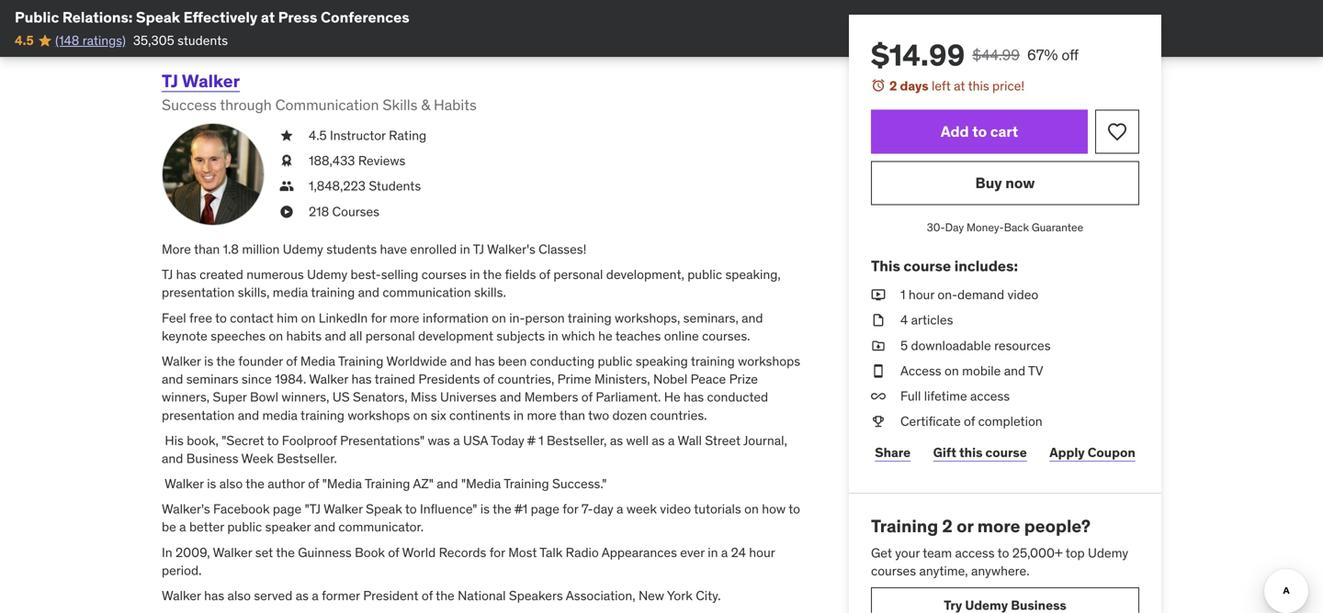 Task type: locate. For each thing, give the bounding box(es) containing it.
public down "facebook"
[[227, 519, 262, 536]]

1 vertical spatial access
[[955, 545, 995, 562]]

1 vertical spatial 1
[[539, 433, 544, 449]]

$14.99 $44.99 67% off
[[871, 37, 1079, 74]]

on left in-
[[492, 310, 506, 326]]

0 vertical spatial than
[[194, 241, 220, 258]]

1 vertical spatial public
[[598, 353, 633, 370]]

walker right "tj
[[324, 501, 363, 518]]

xsmall image left full
[[871, 388, 886, 406]]

enrolled
[[410, 241, 457, 258]]

walker's up be
[[162, 501, 210, 518]]

xsmall image for 188,433 reviews
[[279, 152, 294, 170]]

which
[[562, 328, 595, 344]]

video inside more than 1.8 million udemy students have enrolled in tj walker's classes! tj has created numerous udemy best-selling courses in the fields of personal development, public speaking, presentation skills, media training and communication skills. feel free to contact him on linkedin for more information on in-person training workshops, seminars, and keynote speeches on habits and all personal development subjects in which he teaches online courses. walker is the founder of media training worldwide and has been conducting public speaking training workshops and seminars since 1984. walker has trained presidents of countries, prime ministers, nobel peace prize winners, super bowl winners, us senators, miss universes and members of parliament. he has conducted presentation and media training workshops on six continents in more than two dozen countries. his book, "secret to foolproof presentations" was a usa today # 1 bestseller, as well as a wall street journal, and business week bestseller. walker is also the author of "media training az" and "media training success." walker's facebook page "tj walker speak to influence" is the #1 page for 7-day a week video tutorials on how to be a better public speaker and communicator. in 2009, walker set the guinness book of world records for most talk radio appearances ever in a 24 hour period. walker has also served as a former president of the national speakers association, new york city.
[[660, 501, 691, 518]]

5
[[901, 337, 908, 354]]

a right day
[[617, 501, 623, 518]]

xsmall image
[[279, 152, 294, 170], [279, 178, 294, 196], [279, 203, 294, 221], [871, 286, 886, 304], [871, 312, 886, 330], [871, 337, 886, 355], [871, 362, 886, 380], [871, 388, 886, 406], [871, 413, 886, 431]]

speak up 35,305
[[136, 8, 180, 27]]

xsmall image up share
[[871, 413, 886, 431]]

1 vertical spatial this
[[959, 445, 983, 461]]

0 vertical spatial tj
[[162, 70, 178, 92]]

access down or
[[955, 545, 995, 562]]

personal down classes!
[[553, 267, 603, 283]]

and down "tj
[[314, 519, 335, 536]]

1 horizontal spatial 2
[[942, 516, 953, 538]]

2 horizontal spatial more
[[977, 516, 1020, 538]]

"media down bestseller.
[[322, 476, 362, 493]]

for left most
[[489, 545, 505, 561]]

page up 'speaker'
[[273, 501, 302, 518]]

0 vertical spatial this
[[968, 78, 989, 94]]

course up on-
[[904, 257, 951, 276]]

workshops up prize
[[738, 353, 800, 370]]

this right gift
[[959, 445, 983, 461]]

of up "tj
[[308, 476, 319, 493]]

0 vertical spatial speak
[[136, 8, 180, 27]]

courses.
[[702, 328, 750, 344]]

also up "facebook"
[[219, 476, 243, 493]]

price!
[[992, 78, 1025, 94]]

1 vertical spatial also
[[227, 588, 251, 605]]

1 horizontal spatial for
[[489, 545, 505, 561]]

1 horizontal spatial "media
[[461, 476, 501, 493]]

0 horizontal spatial more
[[390, 310, 419, 326]]

218
[[309, 203, 329, 220]]

0 horizontal spatial courses
[[422, 267, 467, 283]]

2 vertical spatial public
[[227, 519, 262, 536]]

1 right the #
[[539, 433, 544, 449]]

students down public relations: speak effectively at press conferences
[[177, 32, 228, 49]]

0 horizontal spatial video
[[660, 501, 691, 518]]

1 vertical spatial video
[[660, 501, 691, 518]]

more down members
[[527, 407, 557, 424]]

188,433 reviews
[[309, 153, 406, 169]]

2 vertical spatial more
[[977, 516, 1020, 538]]

0 horizontal spatial personal
[[365, 328, 415, 344]]

add to cart button
[[871, 110, 1088, 154]]

apply coupon
[[1050, 445, 1136, 461]]

1 horizontal spatial than
[[559, 407, 585, 424]]

former
[[322, 588, 360, 605]]

1 vertical spatial hour
[[749, 545, 775, 561]]

0 vertical spatial media
[[273, 285, 308, 301]]

1 vertical spatial presentation
[[162, 407, 235, 424]]

more down communication
[[390, 310, 419, 326]]

in-
[[509, 310, 525, 326]]

a left former
[[312, 588, 319, 605]]

0 vertical spatial presentation
[[162, 285, 235, 301]]

1 horizontal spatial speak
[[366, 501, 402, 518]]

2 right the 'alarm' icon on the right top
[[889, 78, 897, 94]]

1 horizontal spatial students
[[326, 241, 377, 258]]

than left 1.8
[[194, 241, 220, 258]]

apply coupon button
[[1046, 435, 1139, 472]]

0 horizontal spatial workshops
[[348, 407, 410, 424]]

in right ever
[[708, 545, 718, 561]]

public up seminars,
[[687, 267, 722, 283]]

have
[[380, 241, 407, 258]]

is down the business
[[207, 476, 216, 493]]

training up "your"
[[871, 516, 938, 538]]

$14.99
[[871, 37, 965, 74]]

1 horizontal spatial more
[[527, 407, 557, 424]]

4.5 up '188,433'
[[309, 127, 327, 144]]

0 horizontal spatial 1
[[539, 433, 544, 449]]

tj walker success through communication skills & habits
[[162, 70, 477, 115]]

in
[[460, 241, 470, 258], [470, 267, 480, 283], [548, 328, 558, 344], [514, 407, 524, 424], [708, 545, 718, 561]]

of up universes
[[483, 371, 494, 388]]

development
[[418, 328, 493, 344]]

speak
[[136, 8, 180, 27], [366, 501, 402, 518]]

0 horizontal spatial hour
[[749, 545, 775, 561]]

0 vertical spatial hour
[[909, 287, 935, 303]]

1 vertical spatial than
[[559, 407, 585, 424]]

2 left or
[[942, 516, 953, 538]]

keynote
[[162, 328, 207, 344]]

0 horizontal spatial course
[[904, 257, 951, 276]]

presentation
[[162, 285, 235, 301], [162, 407, 235, 424]]

numerous
[[246, 267, 304, 283]]

success
[[162, 96, 217, 115]]

1 horizontal spatial public
[[598, 353, 633, 370]]

to inside training 2 or more people? get your team access to 25,000+ top udemy courses anytime, anywhere.
[[998, 545, 1009, 562]]

1 vertical spatial at
[[954, 78, 965, 94]]

1 up "4"
[[901, 287, 906, 303]]

as right well
[[652, 433, 665, 449]]

0 horizontal spatial winners,
[[162, 389, 210, 406]]

students up best-
[[326, 241, 377, 258]]

demand
[[957, 287, 1004, 303]]

at
[[261, 8, 275, 27], [954, 78, 965, 94]]

instructors
[[162, 29, 278, 56]]

1
[[901, 287, 906, 303], [539, 433, 544, 449]]

1 vertical spatial more
[[527, 407, 557, 424]]

0 vertical spatial 4.5
[[15, 32, 34, 49]]

nobel
[[653, 371, 688, 388]]

his
[[165, 433, 184, 449]]

presentations"
[[340, 433, 425, 449]]

1 vertical spatial media
[[262, 407, 298, 424]]

4 articles
[[901, 312, 953, 329]]

xsmall image for 1,848,223 students
[[279, 178, 294, 196]]

1 horizontal spatial personal
[[553, 267, 603, 283]]

1 presentation from the top
[[162, 285, 235, 301]]

1 vertical spatial courses
[[871, 563, 916, 580]]

4.5 instructor rating
[[309, 127, 427, 144]]

to
[[972, 122, 987, 141], [215, 310, 227, 326], [267, 433, 279, 449], [405, 501, 417, 518], [789, 501, 800, 518], [998, 545, 1009, 562]]

2 horizontal spatial for
[[563, 501, 578, 518]]

buy now
[[975, 174, 1035, 192]]

1 vertical spatial speak
[[366, 501, 402, 518]]

lifetime
[[924, 388, 967, 405]]

2 horizontal spatial as
[[652, 433, 665, 449]]

development,
[[606, 267, 684, 283]]

fields
[[505, 267, 536, 283]]

walker inside tj walker success through communication skills & habits
[[182, 70, 240, 92]]

includes:
[[954, 257, 1018, 276]]

2009,
[[175, 545, 210, 561]]

courses up communication
[[422, 267, 467, 283]]

1 vertical spatial 2
[[942, 516, 953, 538]]

to up the week
[[267, 433, 279, 449]]

(148
[[55, 32, 79, 49]]

left
[[932, 78, 951, 94]]

served
[[254, 588, 293, 605]]

1 horizontal spatial workshops
[[738, 353, 800, 370]]

0 vertical spatial public
[[687, 267, 722, 283]]

certificate of completion
[[901, 414, 1043, 430]]

training inside training 2 or more people? get your team access to 25,000+ top udemy courses anytime, anywhere.
[[871, 516, 938, 538]]

most
[[508, 545, 537, 561]]

than up bestseller,
[[559, 407, 585, 424]]

1 vertical spatial walker's
[[162, 501, 210, 518]]

media
[[300, 353, 335, 370]]

back
[[1004, 221, 1029, 235]]

1 horizontal spatial page
[[531, 501, 560, 518]]

world
[[402, 545, 436, 561]]

udemy left best-
[[307, 267, 347, 283]]

has left 'been' in the bottom of the page
[[475, 353, 495, 370]]

1 horizontal spatial hour
[[909, 287, 935, 303]]

tv
[[1028, 363, 1043, 379]]

training
[[311, 285, 355, 301], [568, 310, 612, 326], [691, 353, 735, 370], [301, 407, 345, 424]]

media down the bowl
[[262, 407, 298, 424]]

0 horizontal spatial walker's
[[162, 501, 210, 518]]

is left #1 at the bottom
[[480, 501, 490, 518]]

tj down the more
[[162, 267, 173, 283]]

in right enrolled
[[460, 241, 470, 258]]

talk
[[540, 545, 563, 561]]

0 horizontal spatial 2
[[889, 78, 897, 94]]

0 vertical spatial udemy
[[283, 241, 323, 258]]

0 vertical spatial 2
[[889, 78, 897, 94]]

walker down the business
[[165, 476, 204, 493]]

xsmall image left access
[[871, 362, 886, 380]]

xsmall image for 5 downloadable resources
[[871, 337, 886, 355]]

walker's up fields
[[487, 241, 535, 258]]

hour right 24 on the bottom right of the page
[[749, 545, 775, 561]]

xsmall image for 1 hour on-demand video
[[871, 286, 886, 304]]

workshops down the senators,
[[348, 407, 410, 424]]

1 vertical spatial workshops
[[348, 407, 410, 424]]

1984.
[[275, 371, 306, 388]]

tj inside tj walker success through communication skills & habits
[[162, 70, 178, 92]]

get
[[871, 545, 892, 562]]

more right or
[[977, 516, 1020, 538]]

seminars,
[[683, 310, 739, 326]]

2 presentation from the top
[[162, 407, 235, 424]]

has down the more
[[176, 267, 196, 283]]

xsmall image left "4"
[[871, 312, 886, 330]]

feel
[[162, 310, 186, 326]]

resources
[[994, 337, 1051, 354]]

courses
[[332, 203, 379, 220]]

4.5 down public
[[15, 32, 34, 49]]

on left how
[[744, 501, 759, 518]]

as
[[610, 433, 623, 449], [652, 433, 665, 449], [296, 588, 309, 605]]

the up skills.
[[483, 267, 502, 283]]

this course includes:
[[871, 257, 1018, 276]]

0 horizontal spatial page
[[273, 501, 302, 518]]

0 vertical spatial at
[[261, 8, 275, 27]]

udemy
[[283, 241, 323, 258], [307, 267, 347, 283], [1088, 545, 1129, 562]]

speak inside more than 1.8 million udemy students have enrolled in tj walker's classes! tj has created numerous udemy best-selling courses in the fields of personal development, public speaking, presentation skills, media training and communication skills. feel free to contact him on linkedin for more information on in-person training workshops, seminars, and keynote speeches on habits and all personal development subjects in which he teaches online courses. walker is the founder of media training worldwide and has been conducting public speaking training workshops and seminars since 1984. walker has trained presidents of countries, prime ministers, nobel peace prize winners, super bowl winners, us senators, miss universes and members of parliament. he has conducted presentation and media training workshops on six continents in more than two dozen countries. his book, "secret to foolproof presentations" was a usa today # 1 bestseller, as well as a wall street journal, and business week bestseller. walker is also the author of "media training az" and "media training success." walker's facebook page "tj walker speak to influence" is the #1 page for 7-day a week video tutorials on how to be a better public speaker and communicator. in 2009, walker set the guinness book of world records for most talk radio appearances ever in a 24 hour period. walker has also served as a former president of the national speakers association, new york city.
[[366, 501, 402, 518]]

xsmall image left "5"
[[871, 337, 886, 355]]

udemy up numerous
[[283, 241, 323, 258]]

0 vertical spatial more
[[390, 310, 419, 326]]

for left 7-
[[563, 501, 578, 518]]

and
[[358, 285, 379, 301], [742, 310, 763, 326], [325, 328, 346, 344], [450, 353, 472, 370], [1004, 363, 1026, 379], [162, 371, 183, 388], [500, 389, 521, 406], [238, 407, 259, 424], [162, 451, 183, 467], [437, 476, 458, 493], [314, 519, 335, 536]]

to left the cart
[[972, 122, 987, 141]]

1 horizontal spatial as
[[610, 433, 623, 449]]

is up seminars
[[204, 353, 213, 370]]

city.
[[696, 588, 721, 605]]

certificate
[[901, 414, 961, 430]]

0 horizontal spatial 4.5
[[15, 32, 34, 49]]

1 horizontal spatial courses
[[871, 563, 916, 580]]

the down the week
[[246, 476, 265, 493]]

1 vertical spatial students
[[326, 241, 377, 258]]

training up which
[[568, 310, 612, 326]]

training
[[338, 353, 384, 370], [365, 476, 410, 493], [504, 476, 549, 493], [871, 516, 938, 538]]

1 horizontal spatial walker's
[[487, 241, 535, 258]]

wall
[[678, 433, 702, 449]]

also left served
[[227, 588, 251, 605]]

0 horizontal spatial public
[[227, 519, 262, 536]]

association,
[[566, 588, 635, 605]]

0 vertical spatial courses
[[422, 267, 467, 283]]

0 vertical spatial also
[[219, 476, 243, 493]]

has right he at the right
[[684, 389, 704, 406]]

1 horizontal spatial 4.5
[[309, 127, 327, 144]]

a
[[453, 433, 460, 449], [668, 433, 675, 449], [617, 501, 623, 518], [179, 519, 186, 536], [721, 545, 728, 561], [312, 588, 319, 605]]

students
[[177, 32, 228, 49], [326, 241, 377, 258]]

how
[[762, 501, 786, 518]]

access down mobile
[[970, 388, 1010, 405]]

$44.99
[[972, 45, 1020, 64]]

foolproof
[[282, 433, 337, 449]]

2 vertical spatial udemy
[[1088, 545, 1129, 562]]

public up ministers,
[[598, 353, 633, 370]]

personal
[[553, 267, 603, 283], [365, 328, 415, 344]]

1 vertical spatial tj
[[473, 241, 484, 258]]

xsmall image down xsmall image
[[279, 152, 294, 170]]

walker down period. in the left of the page
[[162, 588, 201, 605]]

tj up skills.
[[473, 241, 484, 258]]

rating
[[389, 127, 427, 144]]

xsmall image for full lifetime access
[[871, 388, 886, 406]]

a right "was"
[[453, 433, 460, 449]]

"secret
[[222, 433, 264, 449]]

1 vertical spatial course
[[986, 445, 1027, 461]]

tutorials
[[694, 501, 741, 518]]

communication
[[275, 96, 379, 115]]

course down completion
[[986, 445, 1027, 461]]

0 vertical spatial for
[[371, 310, 387, 326]]

walker's
[[487, 241, 535, 258], [162, 501, 210, 518]]

0 horizontal spatial "media
[[322, 476, 362, 493]]

as left well
[[610, 433, 623, 449]]

created
[[199, 267, 243, 283]]

media down numerous
[[273, 285, 308, 301]]

0 vertical spatial students
[[177, 32, 228, 49]]

1 vertical spatial for
[[563, 501, 578, 518]]

on up habits
[[301, 310, 315, 326]]

1 vertical spatial 4.5
[[309, 127, 327, 144]]

1 horizontal spatial winners,
[[281, 389, 329, 406]]

hour up 4 articles
[[909, 287, 935, 303]]

of right fields
[[539, 267, 550, 283]]

2 page from the left
[[531, 501, 560, 518]]

xsmall image left 1,848,223
[[279, 178, 294, 196]]

1 horizontal spatial at
[[954, 78, 965, 94]]

anytime,
[[919, 563, 968, 580]]

presentation up free
[[162, 285, 235, 301]]

speeches
[[211, 328, 266, 344]]

page
[[273, 501, 302, 518], [531, 501, 560, 518]]

&
[[421, 96, 430, 115]]

0 vertical spatial 1
[[901, 287, 906, 303]]

0 vertical spatial is
[[204, 353, 213, 370]]

xsmall image down this
[[871, 286, 886, 304]]

1 horizontal spatial course
[[986, 445, 1027, 461]]

hour inside more than 1.8 million udemy students have enrolled in tj walker's classes! tj has created numerous udemy best-selling courses in the fields of personal development, public speaking, presentation skills, media training and communication skills. feel free to contact him on linkedin for more information on in-person training workshops, seminars, and keynote speeches on habits and all personal development subjects in which he teaches online courses. walker is the founder of media training worldwide and has been conducting public speaking training workshops and seminars since 1984. walker has trained presidents of countries, prime ministers, nobel peace prize winners, super bowl winners, us senators, miss universes and members of parliament. he has conducted presentation and media training workshops on six continents in more than two dozen countries. his book, "secret to foolproof presentations" was a usa today # 1 bestseller, as well as a wall street journal, and business week bestseller. walker is also the author of "media training az" and "media training success." walker's facebook page "tj walker speak to influence" is the #1 page for 7-day a week video tutorials on how to be a better public speaker and communicator. in 2009, walker set the guinness book of world records for most talk radio appearances ever in a 24 hour period. walker has also served as a former president of the national speakers association, new york city.
[[749, 545, 775, 561]]

of
[[539, 267, 550, 283], [286, 353, 297, 370], [483, 371, 494, 388], [581, 389, 593, 406], [964, 414, 975, 430], [308, 476, 319, 493], [388, 545, 399, 561], [422, 588, 433, 605]]



Task type: vqa. For each thing, say whether or not it's contained in the screenshot.
top AFTER
no



Task type: describe. For each thing, give the bounding box(es) containing it.
0 vertical spatial walker's
[[487, 241, 535, 258]]

training down us
[[301, 407, 345, 424]]

to right how
[[789, 501, 800, 518]]

author
[[268, 476, 305, 493]]

xsmall image for access on mobile and tv
[[871, 362, 886, 380]]

team
[[923, 545, 952, 562]]

wishlist image
[[1106, 121, 1128, 143]]

xsmall image for 4 articles
[[871, 312, 886, 330]]

courses inside training 2 or more people? get your team access to 25,000+ top udemy courses anytime, anywhere.
[[871, 563, 916, 580]]

miss
[[411, 389, 437, 406]]

records
[[439, 545, 486, 561]]

training left az"
[[365, 476, 410, 493]]

and left seminars
[[162, 371, 183, 388]]

anywhere.
[[971, 563, 1030, 580]]

street
[[705, 433, 741, 449]]

1 winners, from the left
[[162, 389, 210, 406]]

guinness
[[298, 545, 352, 561]]

your
[[895, 545, 920, 562]]

training down all
[[338, 353, 384, 370]]

speaker
[[265, 519, 311, 536]]

super
[[213, 389, 247, 406]]

full
[[901, 388, 921, 405]]

25,000+
[[1012, 545, 1063, 562]]

1 "media from the left
[[322, 476, 362, 493]]

was
[[428, 433, 450, 449]]

1 horizontal spatial 1
[[901, 287, 906, 303]]

#1
[[515, 501, 528, 518]]

appearances
[[602, 545, 677, 561]]

training 2 or more people? get your team access to 25,000+ top udemy courses anytime, anywhere.
[[871, 516, 1129, 580]]

0 horizontal spatial at
[[261, 8, 275, 27]]

4
[[901, 312, 908, 329]]

0 vertical spatial video
[[1007, 287, 1039, 303]]

linkedin
[[319, 310, 368, 326]]

relations:
[[62, 8, 133, 27]]

bowl
[[250, 389, 278, 406]]

set
[[255, 545, 273, 561]]

and left tv
[[1004, 363, 1026, 379]]

walker down media
[[309, 371, 348, 388]]

training up linkedin
[[311, 285, 355, 301]]

be
[[162, 519, 176, 536]]

a right be
[[179, 519, 186, 536]]

the left #1 at the bottom
[[493, 501, 512, 518]]

instructor
[[330, 127, 386, 144]]

president
[[363, 588, 419, 605]]

0 vertical spatial course
[[904, 257, 951, 276]]

selling
[[381, 267, 418, 283]]

trained
[[375, 371, 415, 388]]

public relations: speak effectively at press conferences
[[15, 8, 409, 27]]

seminars
[[186, 371, 238, 388]]

presidents
[[418, 371, 480, 388]]

classes!
[[539, 241, 587, 258]]

1,848,223 students
[[309, 178, 421, 195]]

articles
[[911, 312, 953, 329]]

has up the senators,
[[351, 371, 372, 388]]

business
[[186, 451, 238, 467]]

(148 ratings)
[[55, 32, 126, 49]]

2 "media from the left
[[461, 476, 501, 493]]

journal,
[[743, 433, 787, 449]]

the right set
[[276, 545, 295, 561]]

and down countries,
[[500, 389, 521, 406]]

1 vertical spatial udemy
[[307, 267, 347, 283]]

effectively
[[183, 8, 258, 27]]

2 inside training 2 or more people? get your team access to 25,000+ top udemy courses anytime, anywhere.
[[942, 516, 953, 538]]

4.5 for 4.5
[[15, 32, 34, 49]]

35,305 students
[[133, 32, 228, 49]]

30-
[[927, 221, 945, 235]]

habits
[[286, 328, 322, 344]]

access on mobile and tv
[[901, 363, 1043, 379]]

cart
[[990, 122, 1018, 141]]

dozen
[[612, 407, 647, 424]]

usa
[[463, 433, 488, 449]]

he
[[598, 328, 613, 344]]

0 horizontal spatial students
[[177, 32, 228, 49]]

to inside button
[[972, 122, 987, 141]]

4.5 for 4.5 instructor rating
[[309, 127, 327, 144]]

downloadable
[[911, 337, 991, 354]]

walker left set
[[213, 545, 252, 561]]

to right free
[[215, 310, 227, 326]]

he
[[664, 389, 681, 406]]

and up presidents
[[450, 353, 472, 370]]

2 vertical spatial for
[[489, 545, 505, 561]]

gift this course link
[[929, 435, 1031, 472]]

0 vertical spatial personal
[[553, 267, 603, 283]]

alarm image
[[871, 78, 886, 93]]

and up courses. at bottom
[[742, 310, 763, 326]]

subjects
[[496, 328, 545, 344]]

1 page from the left
[[273, 501, 302, 518]]

add to cart
[[941, 122, 1018, 141]]

york
[[667, 588, 693, 605]]

1 vertical spatial personal
[[365, 328, 415, 344]]

training up peace
[[691, 353, 735, 370]]

"tj
[[305, 501, 321, 518]]

mobile
[[962, 363, 1001, 379]]

radio
[[566, 545, 599, 561]]

all
[[349, 328, 362, 344]]

of up the two
[[581, 389, 593, 406]]

and down linkedin
[[325, 328, 346, 344]]

in
[[162, 545, 172, 561]]

on down him
[[269, 328, 283, 344]]

0 horizontal spatial for
[[371, 310, 387, 326]]

0 horizontal spatial than
[[194, 241, 220, 258]]

2 vertical spatial is
[[480, 501, 490, 518]]

1 hour on-demand video
[[901, 287, 1039, 303]]

bestseller,
[[547, 433, 607, 449]]

and right az"
[[437, 476, 458, 493]]

continents
[[449, 407, 510, 424]]

on left six
[[413, 407, 428, 424]]

and down his
[[162, 451, 183, 467]]

skills.
[[474, 285, 506, 301]]

book
[[355, 545, 385, 561]]

or
[[957, 516, 974, 538]]

conferences
[[321, 8, 409, 27]]

people?
[[1024, 516, 1091, 538]]

speaking
[[636, 353, 688, 370]]

tj walker image
[[162, 123, 265, 226]]

7-
[[581, 501, 593, 518]]

skills,
[[238, 285, 270, 301]]

in down person
[[548, 328, 558, 344]]

walker down the keynote
[[162, 353, 201, 370]]

book,
[[187, 433, 219, 449]]

students inside more than 1.8 million udemy students have enrolled in tj walker's classes! tj has created numerous udemy best-selling courses in the fields of personal development, public speaking, presentation skills, media training and communication skills. feel free to contact him on linkedin for more information on in-person training workshops, seminars, and keynote speeches on habits and all personal development subjects in which he teaches online courses. walker is the founder of media training worldwide and has been conducting public speaking training workshops and seminars since 1984. walker has trained presidents of countries, prime ministers, nobel peace prize winners, super bowl winners, us senators, miss universes and members of parliament. he has conducted presentation and media training workshops on six continents in more than two dozen countries. his book, "secret to foolproof presentations" was a usa today # 1 bestseller, as well as a wall street journal, and business week bestseller. walker is also the author of "media training az" and "media training success." walker's facebook page "tj walker speak to influence" is the #1 page for 7-day a week video tutorials on how to be a better public speaker and communicator. in 2009, walker set the guinness book of world records for most talk radio appearances ever in a 24 hour period. walker has also served as a former president of the national speakers association, new york city.
[[326, 241, 377, 258]]

course inside gift this course "link"
[[986, 445, 1027, 461]]

and down the bowl
[[238, 407, 259, 424]]

this inside "link"
[[959, 445, 983, 461]]

1 vertical spatial is
[[207, 476, 216, 493]]

courses inside more than 1.8 million udemy students have enrolled in tj walker's classes! tj has created numerous udemy best-selling courses in the fields of personal development, public speaking, presentation skills, media training and communication skills. feel free to contact him on linkedin for more information on in-person training workshops, seminars, and keynote speeches on habits and all personal development subjects in which he teaches online courses. walker is the founder of media training worldwide and has been conducting public speaking training workshops and seminars since 1984. walker has trained presidents of countries, prime ministers, nobel peace prize winners, super bowl winners, us senators, miss universes and members of parliament. he has conducted presentation and media training workshops on six continents in more than two dozen countries. his book, "secret to foolproof presentations" was a usa today # 1 bestseller, as well as a wall street journal, and business week bestseller. walker is also the author of "media training az" and "media training success." walker's facebook page "tj walker speak to influence" is the #1 page for 7-day a week video tutorials on how to be a better public speaker and communicator. in 2009, walker set the guinness book of world records for most talk radio appearances ever in a 24 hour period. walker has also served as a former president of the national speakers association, new york city.
[[422, 267, 467, 283]]

xsmall image for certificate of completion
[[871, 413, 886, 431]]

#
[[527, 433, 535, 449]]

of right the president
[[422, 588, 433, 605]]

coupon
[[1088, 445, 1136, 461]]

188,433
[[309, 153, 355, 169]]

1 inside more than 1.8 million udemy students have enrolled in tj walker's classes! tj has created numerous udemy best-selling courses in the fields of personal development, public speaking, presentation skills, media training and communication skills. feel free to contact him on linkedin for more information on in-person training workshops, seminars, and keynote speeches on habits and all personal development subjects in which he teaches online courses. walker is the founder of media training worldwide and has been conducting public speaking training workshops and seminars since 1984. walker has trained presidents of countries, prime ministers, nobel peace prize winners, super bowl winners, us senators, miss universes and members of parliament. he has conducted presentation and media training workshops on six continents in more than two dozen countries. his book, "secret to foolproof presentations" was a usa today # 1 bestseller, as well as a wall street journal, and business week bestseller. walker is also the author of "media training az" and "media training success." walker's facebook page "tj walker speak to influence" is the #1 page for 7-day a week video tutorials on how to be a better public speaker and communicator. in 2009, walker set the guinness book of world records for most talk radio appearances ever in a 24 hour period. walker has also served as a former president of the national speakers association, new york city.
[[539, 433, 544, 449]]

udemy inside training 2 or more people? get your team access to 25,000+ top udemy courses anytime, anywhere.
[[1088, 545, 1129, 562]]

xsmall image for 218 courses
[[279, 203, 294, 221]]

him
[[277, 310, 298, 326]]

more inside training 2 or more people? get your team access to 25,000+ top udemy courses anytime, anywhere.
[[977, 516, 1020, 538]]

buy now button
[[871, 161, 1139, 205]]

has down 2009, on the bottom of the page
[[204, 588, 224, 605]]

this
[[871, 257, 900, 276]]

gift
[[933, 445, 956, 461]]

workshops,
[[615, 310, 680, 326]]

2 horizontal spatial public
[[687, 267, 722, 283]]

0 horizontal spatial speak
[[136, 8, 180, 27]]

a left wall
[[668, 433, 675, 449]]

in up today
[[514, 407, 524, 424]]

of right 'book'
[[388, 545, 399, 561]]

day
[[945, 221, 964, 235]]

access
[[901, 363, 942, 379]]

on down downloadable
[[945, 363, 959, 379]]

and down best-
[[358, 285, 379, 301]]

0 horizontal spatial as
[[296, 588, 309, 605]]

of down "full lifetime access"
[[964, 414, 975, 430]]

on-
[[938, 287, 958, 303]]

67%
[[1027, 45, 1058, 64]]

to down az"
[[405, 501, 417, 518]]

share
[[875, 445, 911, 461]]

2 vertical spatial tj
[[162, 267, 173, 283]]

access inside training 2 or more people? get your team access to 25,000+ top udemy courses anytime, anywhere.
[[955, 545, 995, 562]]

xsmall image
[[279, 127, 294, 145]]

the up seminars
[[216, 353, 235, 370]]

members
[[524, 389, 578, 406]]

training up #1 at the bottom
[[504, 476, 549, 493]]

in up skills.
[[470, 267, 480, 283]]

days
[[900, 78, 929, 94]]

0 vertical spatial workshops
[[738, 353, 800, 370]]

a left 24 on the bottom right of the page
[[721, 545, 728, 561]]

0 vertical spatial access
[[970, 388, 1010, 405]]

ever
[[680, 545, 705, 561]]

money-
[[967, 221, 1004, 235]]

prime
[[557, 371, 591, 388]]

the left national
[[436, 588, 455, 605]]

of up 1984.
[[286, 353, 297, 370]]

senators,
[[353, 389, 408, 406]]

2 winners, from the left
[[281, 389, 329, 406]]



